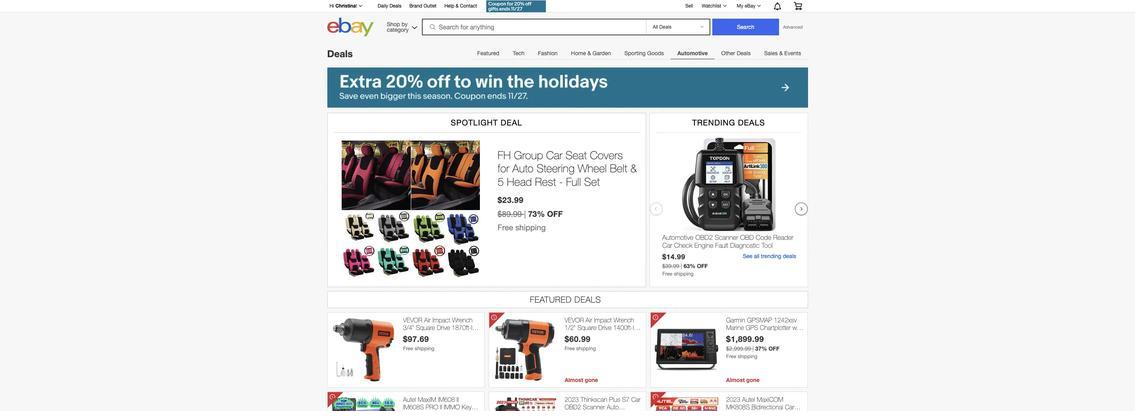 Task type: vqa. For each thing, say whether or not it's contained in the screenshot.
1870ft- on the bottom
yes



Task type: describe. For each thing, give the bounding box(es) containing it.
deals
[[783, 253, 796, 259]]

christina
[[335, 3, 356, 9]]

head
[[507, 175, 532, 188]]

maxicom
[[757, 396, 783, 403]]

sporting goods link
[[618, 45, 671, 61]]

1242xsv
[[774, 317, 797, 324]]

seat
[[566, 149, 587, 162]]

autel maxiim im608 ii im608s pro ii immo ke
[[403, 396, 478, 411]]

vevor for $60.99
[[565, 317, 584, 324]]

autel inside autel maxiim im608 ii im608s pro ii immo ke
[[403, 396, 416, 403]]

nut-
[[565, 332, 576, 339]]

advanced link
[[779, 19, 807, 35]]

garmin gpsmap 1242xsv marine gps chartplotter with gt52 transducer 010- 01741-21 link
[[726, 317, 803, 347]]

spotlight
[[451, 118, 498, 127]]

$1,899.99 $2,999.99 | 37% off free shipping
[[726, 334, 779, 360]]

marine
[[726, 324, 744, 331]]

1/2"
[[565, 324, 576, 331]]

daily
[[378, 3, 388, 9]]

wheel
[[578, 162, 607, 175]]

my
[[737, 3, 743, 9]]

shop by category button
[[383, 18, 419, 35]]

sporting goods
[[624, 50, 664, 56]]

drive for $97.69
[[437, 324, 450, 331]]

free down $89.99
[[498, 223, 513, 232]]

full
[[566, 175, 581, 188]]

automotive menu bar
[[470, 45, 808, 61]]

spotlight deal
[[451, 118, 522, 127]]

lb for $97.69
[[471, 324, 476, 331]]

0 horizontal spatial ii
[[440, 404, 442, 411]]

drive for $60.99
[[598, 324, 612, 331]]

$97.69
[[403, 334, 429, 344]]

brand
[[409, 3, 422, 9]]

free inside the $97.69 free shipping
[[403, 346, 413, 352]]

other
[[721, 50, 735, 56]]

1870ft-
[[452, 324, 471, 331]]

obd2 inside automotive obd2 scanner obd code reader car check engine fault diagnostic tool
[[695, 234, 713, 241]]

lb for $60.99
[[633, 324, 637, 331]]

trending
[[761, 253, 781, 259]]

deals for featured deals
[[575, 295, 601, 304]]

home & garden link
[[564, 45, 618, 61]]

90- for $97.69
[[455, 332, 464, 339]]

featured for featured
[[477, 50, 499, 56]]

& inside fh group car seat covers for auto steering wheel belt & 5 head rest - full set
[[630, 162, 637, 175]]

$97.69 free shipping
[[403, 334, 434, 352]]

check
[[674, 242, 692, 250]]

sales
[[764, 50, 778, 56]]

2 gone from the left
[[746, 377, 760, 383]]

1 almost gone from the left
[[565, 377, 598, 383]]

sales & events link
[[757, 45, 808, 61]]

2023 autel maxicom mk808s bidirectional ca link
[[726, 396, 803, 411]]

-
[[559, 175, 563, 188]]

help & contact
[[444, 3, 477, 9]]

deals for trending deals
[[738, 118, 765, 127]]

im608
[[438, 396, 455, 403]]

Search for anything text field
[[423, 19, 644, 35]]

2023 autel maxicom mk808s bidirectional ca
[[726, 396, 802, 411]]

shipping inside $60.99 free shipping
[[576, 346, 596, 352]]

pro
[[426, 404, 438, 411]]

shop by category
[[387, 21, 409, 33]]

auto
[[512, 162, 534, 175]]

vevor air impact wrench 3/4" square drive 1870ft-lb heavy duty torque 90- 120psi link
[[403, 317, 480, 347]]

see
[[743, 253, 752, 259]]

for
[[498, 162, 509, 175]]

| for 63%
[[681, 263, 682, 269]]

see all trending deals link
[[743, 253, 796, 259]]

2023 thinkscan plus s7 car obd2 scanner aut link
[[565, 396, 642, 411]]

010-
[[774, 332, 786, 339]]

2023 for 2023 autel maxicom mk808s bidirectional ca
[[726, 396, 740, 403]]

impact for $60.99
[[594, 317, 612, 324]]

automotive obd2 scanner obd code reader car check engine fault diagnostic tool
[[662, 234, 793, 250]]

vevor for $97.69
[[403, 317, 422, 324]]

immo
[[444, 404, 460, 411]]

shipping inside the $97.69 free shipping
[[415, 346, 434, 352]]

home & garden
[[571, 50, 611, 56]]

scanner inside 2023 thinkscan plus s7 car obd2 scanner aut
[[583, 404, 605, 411]]

obd
[[740, 234, 754, 241]]

code
[[756, 234, 771, 241]]

watchlist
[[702, 3, 721, 9]]

featured deals
[[530, 295, 601, 304]]

free shipping
[[498, 223, 546, 232]]

sell
[[685, 3, 693, 9]]

!
[[356, 3, 357, 9]]

none submit inside the shop by category banner
[[712, 19, 779, 35]]

tech link
[[506, 45, 531, 61]]

3/4"
[[403, 324, 414, 331]]

outlet
[[424, 3, 436, 9]]

$39.99
[[662, 263, 679, 269]]

$89.99
[[498, 209, 522, 218]]

& for events
[[779, 50, 783, 56]]

2 almost gone from the left
[[726, 377, 760, 383]]

0 vertical spatial ii
[[457, 396, 459, 403]]

2 almost from the left
[[726, 377, 745, 383]]

shop
[[387, 21, 400, 27]]

automotive for automotive
[[677, 50, 708, 56]]

73%
[[528, 209, 545, 218]]

deal
[[501, 118, 522, 127]]

s7
[[622, 396, 630, 403]]

shipping inside '$39.99 | 63% off free shipping'
[[674, 271, 693, 277]]

1400ft-
[[613, 324, 633, 331]]

car inside 2023 thinkscan plus s7 car obd2 scanner aut
[[631, 396, 641, 403]]

obd2 inside 2023 thinkscan plus s7 car obd2 scanner aut
[[565, 404, 581, 411]]

shipping down $89.99 | 73% off
[[515, 223, 546, 232]]

120psi for $60.99
[[565, 339, 584, 347]]

impact for $97.69
[[432, 317, 450, 324]]

engine
[[694, 242, 713, 250]]

events
[[784, 50, 801, 56]]

other deals
[[721, 50, 751, 56]]

fh group car seat covers for auto steering wheel belt & 5 head rest - full set
[[498, 149, 637, 188]]

hi christina !
[[330, 3, 357, 9]]

off for 63%
[[697, 263, 708, 269]]

by
[[402, 21, 408, 27]]

bidirectional
[[752, 404, 783, 411]]



Task type: locate. For each thing, give the bounding box(es) containing it.
& for garden
[[588, 50, 591, 56]]

drive inside vevor air impact wrench 3/4" square drive 1870ft-lb heavy duty torque 90- 120psi
[[437, 324, 450, 331]]

1 gone from the left
[[585, 377, 598, 383]]

off inside $1,899.99 $2,999.99 | 37% off free shipping
[[769, 345, 779, 352]]

2 impact from the left
[[594, 317, 612, 324]]

featured left tech
[[477, 50, 499, 56]]

car up $14.99
[[662, 242, 672, 250]]

1 90- from the left
[[455, 332, 464, 339]]

120psi down nut-
[[565, 339, 584, 347]]

1 horizontal spatial ii
[[457, 396, 459, 403]]

2 air from the left
[[586, 317, 592, 324]]

1 120psi from the left
[[403, 339, 422, 347]]

2 120psi from the left
[[565, 339, 584, 347]]

2 square from the left
[[578, 324, 597, 331]]

off for 73%
[[547, 209, 563, 218]]

0 horizontal spatial 90-
[[455, 332, 464, 339]]

duty
[[421, 332, 433, 339]]

1 almost from the left
[[565, 377, 583, 383]]

& right "belt"
[[630, 162, 637, 175]]

0 horizontal spatial featured
[[477, 50, 499, 56]]

ii up immo
[[457, 396, 459, 403]]

1 horizontal spatial vevor
[[565, 317, 584, 324]]

impact inside vevor air impact wrench 1/2" square drive 1400ft-lb nut-busting torque 90- 120psi
[[594, 317, 612, 324]]

square up busting
[[578, 324, 597, 331]]

extra 20% off to win the holidays save even bigger this season. coupon ends 11/27. image
[[327, 68, 808, 108]]

1 horizontal spatial torque
[[597, 332, 615, 339]]

featured link
[[470, 45, 506, 61]]

air up duty at the left bottom of the page
[[424, 317, 431, 324]]

0 vertical spatial scanner
[[714, 234, 738, 241]]

autel maxiim im608 ii im608s pro ii immo ke link
[[403, 396, 480, 411]]

vevor inside vevor air impact wrench 3/4" square drive 1870ft-lb heavy duty torque 90- 120psi
[[403, 317, 422, 324]]

drive left "1400ft-"
[[598, 324, 612, 331]]

$23.99
[[498, 195, 524, 204]]

2023 up mk808s at the bottom of the page
[[726, 396, 740, 403]]

120psi down heavy
[[403, 339, 422, 347]]

deals for other deals
[[737, 50, 751, 56]]

| left 63%
[[681, 263, 682, 269]]

wrench for $60.99
[[614, 317, 634, 324]]

shipping down 63%
[[674, 271, 693, 277]]

ebay
[[745, 3, 755, 9]]

0 horizontal spatial impact
[[432, 317, 450, 324]]

get an extra 20% off image
[[486, 0, 546, 12]]

home
[[571, 50, 586, 56]]

5
[[498, 175, 504, 188]]

1 horizontal spatial air
[[586, 317, 592, 324]]

0 horizontal spatial car
[[546, 149, 562, 162]]

automotive for automotive obd2 scanner obd code reader car check engine fault diagnostic tool
[[662, 234, 693, 241]]

category
[[387, 26, 409, 33]]

120psi inside vevor air impact wrench 3/4" square drive 1870ft-lb heavy duty torque 90- 120psi
[[403, 339, 422, 347]]

0 horizontal spatial wrench
[[452, 317, 472, 324]]

2 vertical spatial off
[[769, 345, 779, 352]]

almost
[[565, 377, 583, 383], [726, 377, 745, 383]]

chartplotter
[[760, 324, 791, 331]]

wrench up 1870ft-
[[452, 317, 472, 324]]

& for contact
[[456, 3, 459, 9]]

01741-
[[726, 339, 746, 347]]

automotive
[[677, 50, 708, 56], [662, 234, 693, 241]]

brand outlet link
[[409, 2, 436, 11]]

wrench inside vevor air impact wrench 1/2" square drive 1400ft-lb nut-busting torque 90- 120psi
[[614, 317, 634, 324]]

1 air from the left
[[424, 317, 431, 324]]

1 vertical spatial car
[[662, 242, 672, 250]]

0 horizontal spatial square
[[416, 324, 435, 331]]

sporting
[[624, 50, 646, 56]]

set
[[584, 175, 600, 188]]

0 horizontal spatial |
[[524, 209, 526, 218]]

&
[[456, 3, 459, 9], [588, 50, 591, 56], [779, 50, 783, 56], [630, 162, 637, 175]]

drive left 1870ft-
[[437, 324, 450, 331]]

watchlist link
[[697, 1, 730, 11]]

with
[[792, 324, 803, 331]]

rest
[[535, 175, 556, 188]]

1 horizontal spatial off
[[697, 263, 708, 269]]

$89.99 | 73% off
[[498, 209, 563, 218]]

scanner inside automotive obd2 scanner obd code reader car check engine fault diagnostic tool
[[714, 234, 738, 241]]

deals inside automotive menu bar
[[737, 50, 751, 56]]

1 vertical spatial featured
[[530, 295, 572, 304]]

deals for daily deals
[[389, 3, 401, 9]]

2023
[[565, 396, 579, 403], [726, 396, 740, 403]]

2 lb from the left
[[633, 324, 637, 331]]

1 impact from the left
[[432, 317, 450, 324]]

120psi for $97.69
[[403, 339, 422, 347]]

120psi inside vevor air impact wrench 1/2" square drive 1400ft-lb nut-busting torque 90- 120psi
[[565, 339, 584, 347]]

car right s7
[[631, 396, 641, 403]]

car inside fh group car seat covers for auto steering wheel belt & 5 head rest - full set
[[546, 149, 562, 162]]

1 horizontal spatial |
[[681, 263, 682, 269]]

vevor up 1/2"
[[565, 317, 584, 324]]

0 horizontal spatial gone
[[585, 377, 598, 383]]

automotive inside menu bar
[[677, 50, 708, 56]]

2 autel from the left
[[742, 396, 755, 403]]

impact up duty at the left bottom of the page
[[432, 317, 450, 324]]

square for $97.69
[[416, 324, 435, 331]]

vevor
[[403, 317, 422, 324], [565, 317, 584, 324]]

1 vertical spatial ii
[[440, 404, 442, 411]]

my ebay link
[[732, 1, 764, 11]]

$1,899.99
[[726, 334, 764, 344]]

brand outlet
[[409, 3, 436, 9]]

0 horizontal spatial autel
[[403, 396, 416, 403]]

free inside '$39.99 | 63% off free shipping'
[[662, 271, 672, 277]]

& right sales on the right top of the page
[[779, 50, 783, 56]]

1 2023 from the left
[[565, 396, 579, 403]]

2 torque from the left
[[597, 332, 615, 339]]

torque inside vevor air impact wrench 1/2" square drive 1400ft-lb nut-busting torque 90- 120psi
[[597, 332, 615, 339]]

0 horizontal spatial 2023
[[565, 396, 579, 403]]

torque for $97.69
[[435, 332, 453, 339]]

0 vertical spatial off
[[547, 209, 563, 218]]

& inside account navigation
[[456, 3, 459, 9]]

almost gone up mk808s at the bottom of the page
[[726, 377, 760, 383]]

featured
[[477, 50, 499, 56], [530, 295, 572, 304]]

automotive up check at the right bottom
[[662, 234, 693, 241]]

fault
[[715, 242, 728, 250]]

90- down 1870ft-
[[455, 332, 464, 339]]

scanner down thinkscan
[[583, 404, 605, 411]]

2 2023 from the left
[[726, 396, 740, 403]]

air inside vevor air impact wrench 3/4" square drive 1870ft-lb heavy duty torque 90- 120psi
[[424, 317, 431, 324]]

automotive left other at right
[[677, 50, 708, 56]]

almost gone up thinkscan
[[565, 377, 598, 383]]

0 vertical spatial automotive
[[677, 50, 708, 56]]

2023 left thinkscan
[[565, 396, 579, 403]]

shipping
[[515, 223, 546, 232], [674, 271, 693, 277], [415, 346, 434, 352], [576, 346, 596, 352], [738, 354, 757, 360]]

air inside vevor air impact wrench 1/2" square drive 1400ft-lb nut-busting torque 90- 120psi
[[586, 317, 592, 324]]

torque right duty at the left bottom of the page
[[435, 332, 453, 339]]

gone up thinkscan
[[585, 377, 598, 383]]

daily deals link
[[378, 2, 401, 11]]

free inside $60.99 free shipping
[[565, 346, 575, 352]]

90- inside vevor air impact wrench 3/4" square drive 1870ft-lb heavy duty torque 90- 120psi
[[455, 332, 464, 339]]

hi
[[330, 3, 334, 9]]

impact up busting
[[594, 317, 612, 324]]

1 horizontal spatial 120psi
[[565, 339, 584, 347]]

ii right pro
[[440, 404, 442, 411]]

almost up mk808s at the bottom of the page
[[726, 377, 745, 383]]

autel up im608s
[[403, 396, 416, 403]]

2023 inside 2023 autel maxicom mk808s bidirectional ca
[[726, 396, 740, 403]]

37%
[[755, 345, 767, 352]]

1 vertical spatial |
[[681, 263, 682, 269]]

obd2
[[695, 234, 713, 241], [565, 404, 581, 411]]

21
[[746, 339, 753, 347]]

torque down "1400ft-"
[[597, 332, 615, 339]]

garmin
[[726, 317, 745, 324]]

0 horizontal spatial almost gone
[[565, 377, 598, 383]]

belt
[[610, 162, 627, 175]]

0 horizontal spatial off
[[547, 209, 563, 218]]

autel up mk808s at the bottom of the page
[[742, 396, 755, 403]]

free down $60.99
[[565, 346, 575, 352]]

gone up maxicom
[[746, 377, 760, 383]]

air up busting
[[586, 317, 592, 324]]

wrench for $97.69
[[452, 317, 472, 324]]

0 horizontal spatial 120psi
[[403, 339, 422, 347]]

car up steering
[[546, 149, 562, 162]]

1 horizontal spatial 90-
[[617, 332, 626, 339]]

1 horizontal spatial autel
[[742, 396, 755, 403]]

fashion link
[[531, 45, 564, 61]]

shipping down $60.99
[[576, 346, 596, 352]]

car inside automotive obd2 scanner obd code reader car check engine fault diagnostic tool
[[662, 242, 672, 250]]

2 horizontal spatial |
[[752, 346, 754, 352]]

1 horizontal spatial impact
[[594, 317, 612, 324]]

scanner up fault
[[714, 234, 738, 241]]

1 horizontal spatial wrench
[[614, 317, 634, 324]]

maxiim
[[418, 396, 436, 403]]

air for $97.69
[[424, 317, 431, 324]]

lb inside vevor air impact wrench 3/4" square drive 1870ft-lb heavy duty torque 90- 120psi
[[471, 324, 476, 331]]

help & contact link
[[444, 2, 477, 11]]

off right 63%
[[697, 263, 708, 269]]

& right home
[[588, 50, 591, 56]]

account navigation
[[325, 0, 808, 14]]

0 horizontal spatial scanner
[[583, 404, 605, 411]]

1 horizontal spatial almost gone
[[726, 377, 760, 383]]

off right '37%'
[[769, 345, 779, 352]]

1 lb from the left
[[471, 324, 476, 331]]

wrench up "1400ft-"
[[614, 317, 634, 324]]

1 horizontal spatial drive
[[598, 324, 612, 331]]

square up duty at the left bottom of the page
[[416, 324, 435, 331]]

| inside $1,899.99 $2,999.99 | 37% off free shipping
[[752, 346, 754, 352]]

1 horizontal spatial almost
[[726, 377, 745, 383]]

1 horizontal spatial featured
[[530, 295, 572, 304]]

my ebay
[[737, 3, 755, 9]]

fh
[[498, 149, 511, 162]]

sales & events
[[764, 50, 801, 56]]

your shopping cart image
[[793, 2, 802, 10]]

goods
[[647, 50, 664, 56]]

square inside vevor air impact wrench 3/4" square drive 1870ft-lb heavy duty torque 90- 120psi
[[416, 324, 435, 331]]

steering
[[537, 162, 575, 175]]

sell link
[[682, 3, 697, 9]]

| for 73%
[[524, 209, 526, 218]]

deals inside account navigation
[[389, 3, 401, 9]]

2 vertical spatial car
[[631, 396, 641, 403]]

1 vertical spatial off
[[697, 263, 708, 269]]

2 vevor from the left
[[565, 317, 584, 324]]

vevor air impact wrench 1/2" square drive 1400ft-lb nut-busting torque 90- 120psi
[[565, 317, 637, 347]]

0 vertical spatial car
[[546, 149, 562, 162]]

90- down "1400ft-"
[[617, 332, 626, 339]]

$14.99
[[662, 253, 685, 261]]

autel
[[403, 396, 416, 403], [742, 396, 755, 403]]

advanced
[[783, 25, 803, 29]]

free down $39.99 at the bottom
[[662, 271, 672, 277]]

lb inside vevor air impact wrench 1/2" square drive 1400ft-lb nut-busting torque 90- 120psi
[[633, 324, 637, 331]]

| inside $89.99 | 73% off
[[524, 209, 526, 218]]

other deals link
[[715, 45, 757, 61]]

1 vevor from the left
[[403, 317, 422, 324]]

torque inside vevor air impact wrench 3/4" square drive 1870ft-lb heavy duty torque 90- 120psi
[[435, 332, 453, 339]]

0 vertical spatial obd2
[[695, 234, 713, 241]]

obd2 down thinkscan
[[565, 404, 581, 411]]

shipping down $2,999.99
[[738, 354, 757, 360]]

heavy
[[403, 332, 420, 339]]

1 square from the left
[[416, 324, 435, 331]]

automotive tab list
[[470, 45, 808, 61]]

automotive inside automotive obd2 scanner obd code reader car check engine fault diagnostic tool
[[662, 234, 693, 241]]

2023 inside 2023 thinkscan plus s7 car obd2 scanner aut
[[565, 396, 579, 403]]

1 vertical spatial scanner
[[583, 404, 605, 411]]

& right help
[[456, 3, 459, 9]]

featured up 1/2"
[[530, 295, 572, 304]]

air for $60.99
[[586, 317, 592, 324]]

transducer
[[743, 332, 772, 339]]

90- inside vevor air impact wrench 1/2" square drive 1400ft-lb nut-busting torque 90- 120psi
[[617, 332, 626, 339]]

shop by category banner
[[325, 0, 808, 39]]

shipping down $97.69 on the left of the page
[[415, 346, 434, 352]]

0 horizontal spatial drive
[[437, 324, 450, 331]]

2 drive from the left
[[598, 324, 612, 331]]

2 wrench from the left
[[614, 317, 634, 324]]

deals link
[[327, 48, 353, 59]]

almost up thinkscan
[[565, 377, 583, 383]]

2023 for 2023 thinkscan plus s7 car obd2 scanner aut
[[565, 396, 579, 403]]

0 horizontal spatial obd2
[[565, 404, 581, 411]]

2 horizontal spatial car
[[662, 242, 672, 250]]

torque
[[435, 332, 453, 339], [597, 332, 615, 339]]

2023 thinkscan plus s7 car obd2 scanner aut
[[565, 396, 641, 411]]

vevor inside vevor air impact wrench 1/2" square drive 1400ft-lb nut-busting torque 90- 120psi
[[565, 317, 584, 324]]

garmin gpsmap 1242xsv marine gps chartplotter with gt52 transducer 010- 01741-21
[[726, 317, 803, 347]]

torque for $60.99
[[597, 332, 615, 339]]

shipping inside $1,899.99 $2,999.99 | 37% off free shipping
[[738, 354, 757, 360]]

1 horizontal spatial scanner
[[714, 234, 738, 241]]

2 vertical spatial |
[[752, 346, 754, 352]]

off right 73%
[[547, 209, 563, 218]]

1 vertical spatial automotive
[[662, 234, 693, 241]]

free down $2,999.99
[[726, 354, 736, 360]]

wrench inside vevor air impact wrench 3/4" square drive 1870ft-lb heavy duty torque 90- 120psi
[[452, 317, 472, 324]]

gpsmap
[[747, 317, 772, 324]]

| left 73%
[[524, 209, 526, 218]]

1 autel from the left
[[403, 396, 416, 403]]

im608s
[[403, 404, 424, 411]]

0 horizontal spatial vevor
[[403, 317, 422, 324]]

1 horizontal spatial lb
[[633, 324, 637, 331]]

square inside vevor air impact wrench 1/2" square drive 1400ft-lb nut-busting torque 90- 120psi
[[578, 324, 597, 331]]

0 horizontal spatial air
[[424, 317, 431, 324]]

0 vertical spatial |
[[524, 209, 526, 218]]

featured for featured deals
[[530, 295, 572, 304]]

90- for $60.99
[[617, 332, 626, 339]]

2 90- from the left
[[617, 332, 626, 339]]

gone
[[585, 377, 598, 383], [746, 377, 760, 383]]

None submit
[[712, 19, 779, 35]]

drive inside vevor air impact wrench 1/2" square drive 1400ft-lb nut-busting torque 90- 120psi
[[598, 324, 612, 331]]

1 torque from the left
[[435, 332, 453, 339]]

ii
[[457, 396, 459, 403], [440, 404, 442, 411]]

autel inside 2023 autel maxicom mk808s bidirectional ca
[[742, 396, 755, 403]]

plus
[[609, 396, 620, 403]]

1 horizontal spatial square
[[578, 324, 597, 331]]

2 horizontal spatial off
[[769, 345, 779, 352]]

off inside '$39.99 | 63% off free shipping'
[[697, 263, 708, 269]]

| left '37%'
[[752, 346, 754, 352]]

automotive obd2 scanner obd code reader car check engine fault diagnostic tool link
[[662, 234, 796, 251]]

1 horizontal spatial car
[[631, 396, 641, 403]]

drive
[[437, 324, 450, 331], [598, 324, 612, 331]]

free inside $1,899.99 $2,999.99 | 37% off free shipping
[[726, 354, 736, 360]]

obd2 up engine
[[695, 234, 713, 241]]

1 horizontal spatial 2023
[[726, 396, 740, 403]]

0 vertical spatial featured
[[477, 50, 499, 56]]

0 horizontal spatial torque
[[435, 332, 453, 339]]

1 wrench from the left
[[452, 317, 472, 324]]

off
[[547, 209, 563, 218], [697, 263, 708, 269], [769, 345, 779, 352]]

vevor up 3/4"
[[403, 317, 422, 324]]

1 drive from the left
[[437, 324, 450, 331]]

|
[[524, 209, 526, 218], [681, 263, 682, 269], [752, 346, 754, 352]]

fh group car seat covers for auto steering wheel belt & 5 head rest - full set link
[[498, 149, 637, 189]]

featured inside automotive menu bar
[[477, 50, 499, 56]]

| inside '$39.99 | 63% off free shipping'
[[681, 263, 682, 269]]

0 horizontal spatial almost
[[565, 377, 583, 383]]

impact inside vevor air impact wrench 3/4" square drive 1870ft-lb heavy duty torque 90- 120psi
[[432, 317, 450, 324]]

0 horizontal spatial lb
[[471, 324, 476, 331]]

free down $97.69 on the left of the page
[[403, 346, 413, 352]]

square for $60.99
[[578, 324, 597, 331]]

1 horizontal spatial obd2
[[695, 234, 713, 241]]

1 vertical spatial obd2
[[565, 404, 581, 411]]

1 horizontal spatial gone
[[746, 377, 760, 383]]



